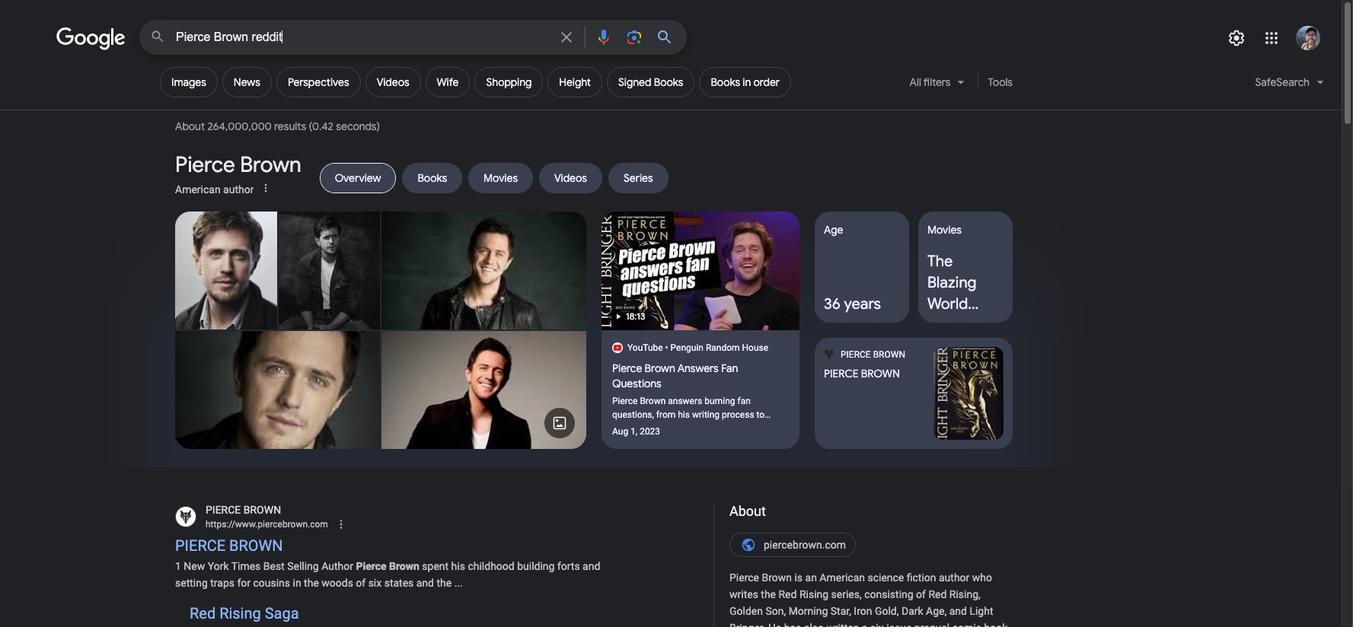 Task type: locate. For each thing, give the bounding box(es) containing it.
0 vertical spatial to
[[757, 410, 765, 420]]

brown up more options icon
[[240, 152, 301, 179]]

seconds)
[[336, 120, 380, 133]]

red down is
[[779, 589, 797, 601]]

2 vertical spatial and
[[949, 606, 967, 618]]

aug 1, 2023
[[612, 427, 660, 437]]

and down spent
[[416, 577, 434, 589]]

american inside "pierce brown is an american science fiction author who writes the red rising series, consisting of red rising, golden son, morning star, iron gold, dark age, and light bringer. he has also written a six-issue prequel comic b"
[[820, 572, 865, 584]]

0 horizontal spatial of
[[356, 577, 366, 589]]

1 vertical spatial about
[[730, 503, 766, 519]]

a down the iron
[[862, 622, 868, 628]]

the
[[304, 577, 319, 589], [761, 589, 776, 601]]

his down answers
[[678, 410, 690, 420]]

rising down for
[[219, 605, 261, 623]]

signed books link
[[607, 67, 695, 97]]

books in order link
[[699, 67, 791, 97]]

and up comic
[[949, 606, 967, 618]]

pierce up the questions at the left of page
[[612, 362, 642, 375]]

0 vertical spatial and
[[583, 560, 600, 572]]

light
[[970, 606, 993, 618]]

issue
[[887, 622, 912, 628]]

the ... down process
[[731, 437, 754, 448]]

safesearch button
[[1246, 67, 1334, 104]]

books right signed
[[654, 75, 683, 89]]

he
[[768, 622, 782, 628]]

of inside "pierce brown is an american science fiction author who writes the red rising series, consisting of red rising, golden son, morning star, iron gold, dark age, and light bringer. he has also written a six-issue prequel comic b"
[[916, 589, 926, 601]]

for
[[237, 577, 251, 589]]

about
[[175, 120, 205, 133], [730, 503, 766, 519]]

0 vertical spatial from
[[656, 410, 676, 420]]

gold,
[[875, 606, 899, 618]]

0 vertical spatial pierce brown
[[841, 350, 905, 360]]

1 horizontal spatial the
[[761, 589, 776, 601]]

red rising saga
[[190, 605, 299, 623]]

0 vertical spatial in
[[743, 75, 751, 89]]

random
[[706, 343, 740, 353]]

tab list
[[175, 152, 1013, 198]]

brown
[[873, 350, 905, 360], [861, 367, 900, 381], [244, 504, 281, 516], [229, 537, 283, 555]]

iron
[[854, 606, 872, 618]]

new
[[184, 560, 205, 572]]

a inside "pierce brown is an american science fiction author who writes the red rising series, consisting of red rising, golden son, morning star, iron gold, dark age, and light bringer. he has also written a six-issue prequel comic b"
[[862, 622, 868, 628]]

about up piercebrown.com link
[[730, 503, 766, 519]]

0 vertical spatial about
[[175, 120, 205, 133]]

from down process
[[725, 423, 744, 434]]

brown inside "pierce brown is an american science fiction author who writes the red rising series, consisting of red rising, golden son, morning star, iron gold, dark age, and light bringer. he has also written a six-issue prequel comic b"
[[762, 572, 792, 584]]

1 horizontal spatial his
[[678, 410, 690, 420]]

about inside heading
[[730, 503, 766, 519]]

1 vertical spatial a
[[862, 622, 868, 628]]

1 vertical spatial the ...
[[437, 577, 463, 589]]

to right process
[[757, 410, 765, 420]]

the down selling
[[304, 577, 319, 589]]

consisting
[[865, 589, 914, 601]]

blazing
[[928, 273, 977, 292]]

comic
[[952, 622, 982, 628]]

0 horizontal spatial the ...
[[437, 577, 463, 589]]

0 vertical spatial the ...
[[731, 437, 754, 448]]

in left order
[[743, 75, 751, 89]]

pierce brown (@pierce_brown) / x image
[[278, 212, 380, 330]]

0 horizontal spatial a
[[747, 423, 752, 434]]

pierce up 'writes'
[[730, 572, 759, 584]]

american up 'series,'
[[820, 572, 865, 584]]

wife
[[437, 75, 459, 89]]

more options image
[[260, 182, 272, 194]]

a
[[747, 423, 752, 434], [862, 622, 868, 628]]

search by voice image
[[595, 28, 613, 46]]

0 horizontal spatial american
[[175, 184, 221, 196]]

all filters button
[[901, 67, 976, 104]]

2 vertical spatial pierce brown
[[175, 537, 283, 555]]

an
[[805, 572, 817, 584]]

1 horizontal spatial a
[[862, 622, 868, 628]]

of down fiction
[[916, 589, 926, 601]]

about for about
[[730, 503, 766, 519]]

of
[[356, 577, 366, 589], [916, 589, 926, 601]]

books
[[654, 75, 683, 89], [711, 75, 740, 89]]

0 horizontal spatial his
[[451, 560, 465, 572]]

about down the images link
[[175, 120, 205, 133]]

news link
[[222, 67, 272, 97]]

american down pierce brown heading
[[175, 184, 221, 196]]

the
[[928, 252, 953, 271]]

1 horizontal spatial the ...
[[731, 437, 754, 448]]

1 vertical spatial in
[[293, 577, 301, 589]]

and right forts at the left
[[583, 560, 600, 572]]

1 vertical spatial to
[[681, 437, 689, 448]]

from
[[656, 410, 676, 420], [725, 423, 744, 434]]

brown left is
[[762, 572, 792, 584]]

the ... down spent
[[437, 577, 463, 589]]

in down 1 new york times best selling author pierce brown
[[293, 577, 301, 589]]

1 vertical spatial author
[[939, 572, 970, 584]]

pierce for pierce brown is an american science fiction author who writes the red rising series, consisting of red rising, golden son, morning star, iron gold, dark age, and light bringer. he has also written a six-issue prequel comic b
[[730, 572, 759, 584]]

the ... inside spent his childhood building forts and setting traps for cousins in the woods of six states and the ...
[[437, 577, 463, 589]]

the inside spent his childhood building forts and setting traps for cousins in the woods of six states and the ...
[[304, 577, 319, 589]]

brown for pierce brown answers fan questions pierce brown answers burning fan questions, from his writing process to spaghetti hands. excerpted from a livestream event to celebrate the ...
[[645, 362, 675, 375]]

0 horizontal spatial in
[[293, 577, 301, 589]]

answers
[[668, 396, 702, 407]]

1 vertical spatial american
[[820, 572, 865, 584]]

saga
[[265, 605, 299, 623]]

of left six
[[356, 577, 366, 589]]

tools
[[988, 75, 1013, 89]]

1 horizontal spatial of
[[916, 589, 926, 601]]

six-
[[870, 622, 887, 628]]

•
[[665, 343, 668, 353]]

pierce brown
[[841, 350, 905, 360], [824, 367, 900, 381], [175, 537, 283, 555]]

pierce up "american author"
[[175, 152, 235, 179]]

the inside "pierce brown is an american science fiction author who writes the red rising series, consisting of red rising, golden son, morning star, iron gold, dark age, and light bringer. he has also written a six-issue prequel comic b"
[[761, 589, 776, 601]]

0 horizontal spatial and
[[416, 577, 434, 589]]

dark
[[902, 606, 923, 618]]

livestream
[[612, 437, 654, 448]]

0 horizontal spatial the
[[304, 577, 319, 589]]

more options element
[[259, 180, 274, 196]]

author inside "pierce brown is an american science fiction author who writes the red rising series, consisting of red rising, golden son, morning star, iron gold, dark age, and light bringer. he has also written a six-issue prequel comic b"
[[939, 572, 970, 584]]

1 vertical spatial his
[[451, 560, 465, 572]]

spent his childhood building forts and setting traps for cousins in the woods of six states and the ...
[[175, 560, 600, 589]]

in inside spent his childhood building forts and setting traps for cousins in the woods of six states and the ...
[[293, 577, 301, 589]]

author down pierce brown heading
[[223, 184, 254, 196]]

his inside spent his childhood building forts and setting traps for cousins in the woods of six states and the ...
[[451, 560, 465, 572]]

to
[[757, 410, 765, 420], [681, 437, 689, 448]]

author up 'rising,'
[[939, 572, 970, 584]]

books in order
[[711, 75, 780, 89]]

264,000,000
[[207, 120, 272, 133]]

process
[[722, 410, 754, 420]]

brown down "•"
[[645, 362, 675, 375]]

red up age,
[[929, 589, 947, 601]]

0 vertical spatial his
[[678, 410, 690, 420]]

spaghetti
[[612, 423, 650, 434]]

0 horizontal spatial rising
[[219, 605, 261, 623]]

golden
[[730, 606, 763, 618]]

and inside "pierce brown is an american science fiction author who writes the red rising series, consisting of red rising, golden son, morning star, iron gold, dark age, and light bringer. he has also written a six-issue prequel comic b"
[[949, 606, 967, 618]]

the blazing world (2021)
[[928, 252, 977, 335]]

google image
[[56, 27, 126, 50]]

1 vertical spatial from
[[725, 423, 744, 434]]

age,
[[926, 606, 947, 618]]

1 vertical spatial rising
[[219, 605, 261, 623]]

pierce inside "pierce brown is an american science fiction author who writes the red rising series, consisting of red rising, golden son, morning star, iron gold, dark age, and light bringer. he has also written a six-issue prequel comic b"
[[730, 572, 759, 584]]

brown for pierce brown
[[240, 152, 301, 179]]

red down setting
[[190, 605, 216, 623]]

1 horizontal spatial in
[[743, 75, 751, 89]]

pierce
[[175, 152, 235, 179], [612, 362, 642, 375], [612, 396, 638, 407], [356, 560, 387, 572], [730, 572, 759, 584]]

american author
[[175, 184, 254, 196]]

0 horizontal spatial books
[[654, 75, 683, 89]]

books left order
[[711, 75, 740, 89]]

questions
[[612, 377, 662, 391]]

2 horizontal spatial and
[[949, 606, 967, 618]]

1 vertical spatial pierce brown
[[824, 367, 900, 381]]

a down process
[[747, 423, 752, 434]]

the up son,
[[761, 589, 776, 601]]

0 horizontal spatial about
[[175, 120, 205, 133]]

1 horizontal spatial from
[[725, 423, 744, 434]]

0 vertical spatial american
[[175, 184, 221, 196]]

building
[[517, 560, 555, 572]]

to right 'event'
[[681, 437, 689, 448]]

author
[[223, 184, 254, 196], [939, 572, 970, 584]]

0 vertical spatial a
[[747, 423, 752, 434]]

the ... inside pierce brown answers fan questions pierce brown answers burning fan questions, from his writing process to spaghetti hands. excerpted from a livestream event to celebrate the ...
[[731, 437, 754, 448]]

1 new york times best selling author pierce brown
[[175, 560, 420, 572]]

morning
[[789, 606, 828, 618]]

forts
[[557, 560, 580, 572]]

brown for pierce brown is an american science fiction author who writes the red rising series, consisting of red rising, golden son, morning star, iron gold, dark age, and light bringer. he has also written a six-issue prequel comic b
[[762, 572, 792, 584]]

states
[[384, 577, 414, 589]]

1 horizontal spatial rising
[[800, 589, 829, 601]]

1 horizontal spatial american
[[820, 572, 865, 584]]

1 horizontal spatial books
[[711, 75, 740, 89]]

1 horizontal spatial author
[[939, 572, 970, 584]]

0 horizontal spatial from
[[656, 410, 676, 420]]

red
[[779, 589, 797, 601], [929, 589, 947, 601], [190, 605, 216, 623]]

his right spent
[[451, 560, 465, 572]]

rising down an
[[800, 589, 829, 601]]

None search field
[[0, 19, 687, 55]]

(2021)
[[928, 316, 969, 335]]

rising
[[800, 589, 829, 601], [219, 605, 261, 623]]

from up hands.
[[656, 410, 676, 420]]

search by image image
[[625, 28, 644, 46]]

2023
[[640, 427, 660, 437]]

videos
[[377, 75, 409, 89]]

event
[[657, 437, 679, 448]]

rising,
[[950, 589, 981, 601]]

0 horizontal spatial author
[[223, 184, 254, 196]]

1 horizontal spatial about
[[730, 503, 766, 519]]

0 vertical spatial rising
[[800, 589, 829, 601]]

also
[[804, 622, 824, 628]]



Task type: vqa. For each thing, say whether or not it's contained in the screenshot.
order
yes



Task type: describe. For each thing, give the bounding box(es) containing it.
36 years
[[824, 295, 881, 314]]

pierce for pierce brown answers fan questions pierce brown answers burning fan questions, from his writing process to spaghetti hands. excerpted from a livestream event to celebrate the ...
[[612, 362, 642, 375]]

burning
[[705, 396, 735, 407]]

1,
[[631, 427, 638, 437]]

videos link
[[365, 67, 421, 97]]

world
[[928, 295, 968, 314]]

about heading
[[730, 503, 1013, 521]]

six
[[368, 577, 382, 589]]

2 horizontal spatial red
[[929, 589, 947, 601]]

0 horizontal spatial red
[[190, 605, 216, 623]]

prequel
[[914, 622, 950, 628]]

pierce for pierce brown
[[175, 152, 235, 179]]

penguin
[[671, 343, 704, 353]]

a inside pierce brown answers fan questions pierce brown answers burning fan questions, from his writing process to spaghetti hands. excerpted from a livestream event to celebrate the ...
[[747, 423, 752, 434]]

0 vertical spatial author
[[223, 184, 254, 196]]

fiction
[[907, 572, 936, 584]]

1
[[175, 560, 181, 572]]

pierce brown | red rising wiki | fandom image
[[175, 331, 380, 449]]

aug
[[612, 427, 628, 437]]

about 264,000,000 results (0.42 seconds)
[[175, 120, 383, 133]]

has
[[784, 622, 801, 628]]

traps
[[210, 577, 235, 589]]

red rising saga link
[[190, 605, 299, 623]]

pierce brown is an american science fiction author who writes the red rising series, consisting of red rising, golden son, morning star, iron gold, dark age, and light bringer. he has also written a six-issue prequel comic b
[[730, 572, 1008, 628]]

perspectives
[[288, 75, 349, 89]]

answers
[[678, 362, 719, 375]]

cousins
[[253, 577, 290, 589]]

results
[[274, 120, 306, 133]]

perspectives link
[[276, 67, 361, 97]]

http://t3.gstatic.com/images?q=tbn:and9gcrebyampgdceyqvfbw intcrtygprs7ury1k1n_bnjhm66h_vap image
[[175, 212, 277, 330]]

setting
[[175, 577, 208, 589]]

https://www.piercebrown.com text field
[[206, 518, 328, 532]]

pierce up questions,
[[612, 396, 638, 407]]

images link
[[160, 67, 218, 97]]

best
[[263, 560, 285, 572]]

rising inside "pierce brown is an american science fiction author who writes the red rising series, consisting of red rising, golden son, morning star, iron gold, dark age, and light bringer. he has also written a six-issue prequel comic b"
[[800, 589, 829, 601]]

pierce brown heading
[[175, 152, 301, 179]]

news
[[234, 75, 260, 89]]

1 horizontal spatial red
[[779, 589, 797, 601]]

fan
[[721, 362, 738, 375]]

piercebrown.com link
[[730, 533, 856, 557]]

pierce brown | writer image
[[382, 212, 586, 330]]

all
[[910, 75, 921, 89]]

his inside pierce brown answers fan questions pierce brown answers burning fan questions, from his writing process to spaghetti hands. excerpted from a livestream event to celebrate the ...
[[678, 410, 690, 420]]

web result image image
[[934, 347, 1004, 440]]

in inside "books in order" link
[[743, 75, 751, 89]]

written
[[827, 622, 859, 628]]

pierce inside pierce brown https://www.piercebrown.com
[[206, 504, 241, 516]]

youtube • penguin random house
[[628, 343, 769, 353]]

1 vertical spatial and
[[416, 577, 434, 589]]

1 books from the left
[[654, 75, 683, 89]]

pierce brown
[[175, 152, 301, 179]]

pierce brown answers fan questions pierce brown answers burning fan questions, from his writing process to spaghetti hands. excerpted from a livestream event to celebrate the ...
[[612, 362, 765, 448]]

bringer.
[[730, 622, 766, 628]]

brown inside pierce brown https://www.piercebrown.com
[[244, 504, 281, 516]]

1 horizontal spatial to
[[757, 410, 765, 420]]

order
[[754, 75, 780, 89]]

shopping
[[486, 75, 532, 89]]

series,
[[831, 589, 862, 601]]

pierce brown - penguin random house speakers bureau image
[[382, 331, 586, 449]]

(0.42
[[309, 120, 334, 133]]

safesearch
[[1255, 75, 1310, 89]]

woods
[[322, 577, 353, 589]]

height
[[559, 75, 591, 89]]

writing
[[692, 410, 720, 420]]

brown up "states"
[[389, 560, 420, 572]]

https://www.piercebrown.com
[[206, 519, 328, 530]]

fan
[[738, 396, 751, 407]]

hands.
[[653, 423, 680, 434]]

brown down the questions at the left of page
[[640, 396, 666, 407]]

all filters
[[910, 75, 951, 89]]

height link
[[548, 67, 602, 97]]

signed
[[618, 75, 652, 89]]

tools button
[[981, 67, 1020, 97]]

author
[[322, 560, 353, 572]]

questions,
[[612, 410, 654, 420]]

age
[[824, 223, 843, 237]]

shopping link
[[475, 67, 543, 97]]

science
[[868, 572, 904, 584]]

pierce up six
[[356, 560, 387, 572]]

1 horizontal spatial and
[[583, 560, 600, 572]]

wife link
[[425, 67, 470, 97]]

pierce brown https://www.piercebrown.com
[[206, 504, 328, 530]]

0 horizontal spatial to
[[681, 437, 689, 448]]

signed books
[[618, 75, 683, 89]]

Search search field
[[176, 29, 548, 48]]

childhood
[[468, 560, 515, 572]]

youtube
[[628, 343, 663, 353]]

2 books from the left
[[711, 75, 740, 89]]

movies
[[928, 223, 962, 237]]

writes
[[730, 589, 758, 601]]

about for about 264,000,000 results (0.42 seconds)
[[175, 120, 205, 133]]

who
[[972, 572, 992, 584]]

times
[[231, 560, 261, 572]]

images
[[171, 75, 206, 89]]

star,
[[831, 606, 851, 618]]

piercebrown.com
[[764, 539, 846, 551]]

of inside spent his childhood building forts and setting traps for cousins in the woods of six states and the ...
[[356, 577, 366, 589]]

spent
[[422, 560, 449, 572]]

son,
[[766, 606, 786, 618]]

celebrate
[[691, 437, 729, 448]]

featured results section
[[102, 212, 1086, 486]]

is
[[795, 572, 803, 584]]



